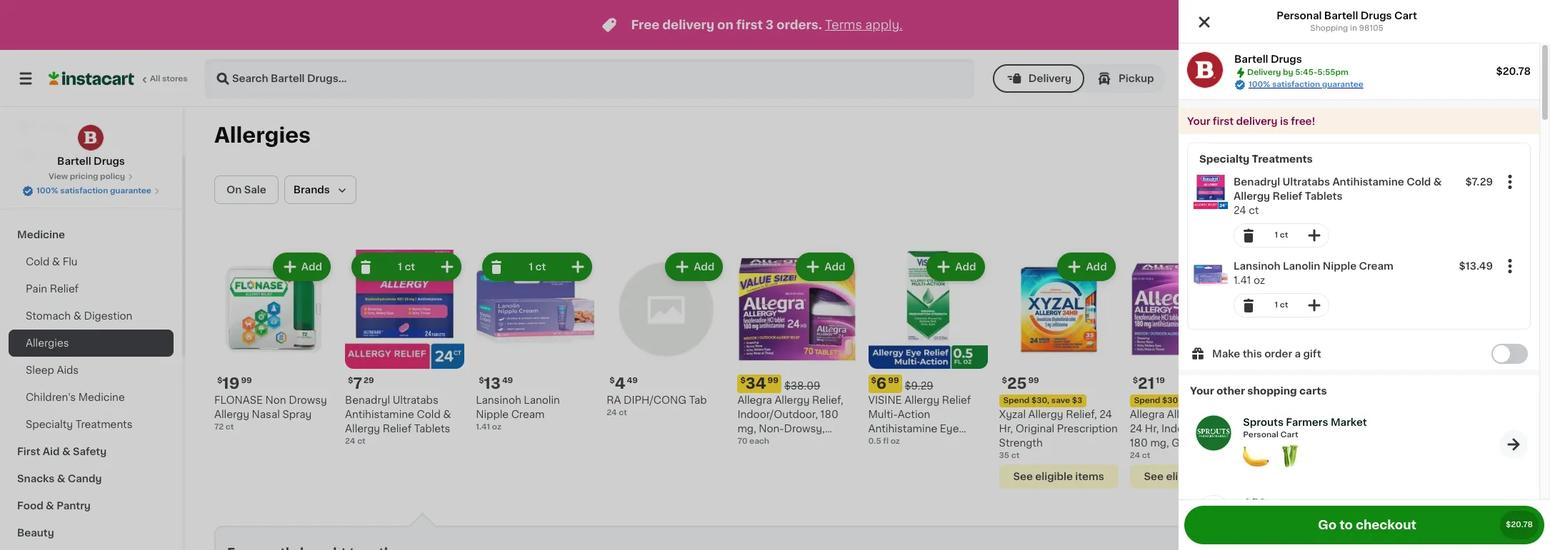 Task type: vqa. For each thing, say whether or not it's contained in the screenshot.
and
no



Task type: describe. For each thing, give the bounding box(es) containing it.
add for 5th add button from the right
[[956, 262, 976, 272]]

go to checkout
[[1318, 520, 1417, 532]]

children's medicine
[[26, 393, 125, 403]]

xyzal
[[999, 410, 1026, 420]]

7
[[353, 377, 362, 392]]

2 horizontal spatial delivery
[[1309, 73, 1355, 84]]

multi-
[[869, 410, 898, 420]]

8 add button from the left
[[1452, 254, 1507, 280]]

0 horizontal spatial by
[[1283, 69, 1294, 76]]

0 horizontal spatial allergies
[[26, 339, 69, 349]]

2 horizontal spatial oz
[[1254, 276, 1266, 286]]

benadryl ultratabs antihistamine cold & allergy relief tablets 24 ct inside product group
[[345, 396, 451, 446]]

1 horizontal spatial allergies
[[214, 125, 311, 146]]

1.41 inside product group
[[1234, 276, 1251, 286]]

lists
[[40, 179, 65, 189]]

organic banana image
[[1243, 444, 1269, 470]]

& inside product group
[[1434, 177, 1442, 187]]

in
[[1351, 24, 1357, 32]]

& inside food & pantry link
[[46, 502, 54, 512]]

aid
[[43, 447, 60, 457]]

size
[[809, 439, 830, 449]]

ra
[[607, 396, 621, 406]]

bartell drugs logo image
[[78, 124, 105, 151]]

1 horizontal spatial lansinoh
[[1234, 262, 1281, 272]]

delivery inside button
[[1029, 74, 1072, 84]]

pantry
[[57, 502, 91, 512]]

0 vertical spatial 100% satisfaction guarantee
[[1249, 81, 1364, 89]]

2
[[1501, 74, 1507, 84]]

100% satisfaction guarantee link
[[1249, 79, 1364, 91]]

sprouts
[[1243, 418, 1284, 428]]

13
[[484, 377, 501, 392]]

each
[[750, 438, 770, 446]]

instacart logo image
[[49, 70, 134, 87]]

41
[[1400, 377, 1417, 392]]

spend for 21
[[1134, 397, 1161, 405]]

add for third add button from right
[[1217, 262, 1238, 272]]

terms apply. link
[[825, 19, 903, 31]]

$ for 34
[[741, 377, 746, 385]]

all
[[150, 75, 160, 83]]

bartell drugs link
[[57, 124, 125, 169]]

ultratabs inside product group
[[393, 396, 439, 406]]

cold & flu
[[26, 257, 78, 267]]

children's medicine link
[[9, 384, 174, 412]]

$ 25 99
[[1002, 377, 1039, 392]]

100% satisfaction guarantee button
[[22, 183, 160, 197]]

cold & flu link
[[9, 249, 174, 276]]

your other shopping carts
[[1190, 387, 1327, 397]]

sleep
[[26, 366, 54, 376]]

go to cart element
[[1500, 431, 1528, 459]]

0 horizontal spatial 5:45-
[[1296, 69, 1318, 76]]

19 inside $ 21 19
[[1156, 377, 1165, 385]]

increment quantity of lansinoh lanolin nipple cream image
[[1306, 297, 1323, 314]]

shop link
[[9, 113, 174, 141]]

$ for 7
[[348, 377, 353, 385]]

0 horizontal spatial 5:55pm
[[1318, 69, 1349, 76]]

1 vertical spatial $20.78
[[1506, 522, 1533, 529]]

candy
[[68, 474, 102, 484]]

aids
[[57, 366, 79, 376]]

on
[[717, 19, 734, 31]]

items for 21
[[1206, 472, 1235, 482]]

0.5 fl oz
[[869, 438, 900, 446]]

pickup button
[[1085, 64, 1166, 93]]

value
[[779, 439, 806, 449]]

prescription
[[1057, 425, 1118, 435]]

allergies link
[[9, 330, 174, 357]]

1 vertical spatial oz
[[492, 424, 502, 432]]

personal inside sprouts farmers market personal cart
[[1243, 432, 1279, 439]]

make
[[1213, 349, 1241, 359]]

1 ct for increment quantity of lansinoh lanolin nipple cream icon's 'remove lansinoh lanolin nipple cream' image
[[1275, 302, 1289, 309]]

3
[[766, 19, 774, 31]]

beauty link
[[9, 520, 174, 547]]

$ for 13
[[479, 377, 484, 385]]

4
[[615, 377, 626, 392]]

first
[[17, 447, 40, 457]]

qfc button
[[1179, 485, 1540, 551]]

0 vertical spatial specialty treatments
[[1200, 154, 1313, 164]]

cart inside personal bartell drugs cart shopping in 98105
[[1395, 11, 1418, 21]]

ra diph/cong tab 24 ct
[[607, 396, 707, 417]]

0 horizontal spatial cold
[[26, 257, 49, 267]]

limited time offer region
[[0, 0, 1508, 50]]

lansinoh inside product group
[[476, 396, 521, 406]]

cream inside product group
[[511, 410, 545, 420]]

$ 6 99
[[871, 377, 899, 392]]

0 vertical spatial lanolin
[[1283, 262, 1321, 272]]

buy
[[40, 151, 60, 161]]

2 vertical spatial bartell
[[57, 156, 91, 166]]

save for 25
[[1052, 397, 1070, 405]]

product group containing 41
[[1392, 250, 1511, 434]]

terms
[[825, 19, 862, 31]]

$ 19 99
[[217, 377, 252, 392]]

food
[[17, 502, 43, 512]]

$ for 19
[[217, 377, 222, 385]]

$ 13 49
[[479, 377, 513, 392]]

flonase inside $ 27 flonase non drowsy allergy nasal spray 144 ct
[[1261, 396, 1310, 406]]

visine allergy relief multi-action antihistamine eye drops
[[869, 396, 971, 449]]

1 vertical spatial bartell
[[1235, 54, 1269, 64]]

& inside first aid & safety link
[[62, 447, 70, 457]]

2 vertical spatial oz
[[891, 438, 900, 446]]

buy it again
[[40, 151, 101, 161]]

remove benadryl ultratabs antihistamine cold & allergy relief tablets image for increment quantity of benadryl ultratabs antihistamine cold & allergy relief tablets image in the left of the page
[[357, 259, 375, 276]]

1 horizontal spatial by
[[1357, 73, 1372, 84]]

0 vertical spatial tablets
[[1305, 191, 1343, 201]]

$ 7 29
[[348, 377, 374, 392]]

cream inside product group
[[1359, 262, 1394, 272]]

see eligible items for 25
[[1014, 472, 1105, 482]]

stomach & digestion
[[26, 312, 132, 322]]

a
[[1295, 349, 1301, 359]]

allergy right the benadryl ultratabs antihistamine cold & allergy relief tablets icon
[[1234, 191, 1270, 201]]

add for eighth add button
[[1479, 262, 1500, 272]]

nasal inside flonase non drowsy allergy nasal spray 72 ct
[[252, 410, 280, 420]]

spend for 25
[[1004, 397, 1030, 405]]

food & pantry
[[17, 502, 91, 512]]

antihistamine inside visine allergy relief multi-action antihistamine eye drops
[[869, 425, 938, 435]]

99 for 6
[[888, 377, 899, 385]]

& inside cold & flu link
[[52, 257, 60, 267]]

1 horizontal spatial satisfaction
[[1273, 81, 1321, 89]]

remove lansinoh lanolin nipple cream image for increment quantity of lansinoh lanolin nipple cream image
[[488, 259, 505, 276]]

benadryl inside product group
[[345, 396, 390, 406]]

0 vertical spatial 100%
[[1249, 81, 1271, 89]]

xyzal allergy relief, 24 hr, original prescription strength 35 ct
[[999, 410, 1118, 460]]

all stores link
[[49, 59, 189, 99]]

2 vertical spatial drugs
[[94, 156, 125, 166]]

allergy inside visine allergy relief multi-action antihistamine eye drops
[[905, 396, 940, 406]]

specialty inside specialty treatments link
[[26, 420, 73, 430]]

70
[[738, 438, 748, 446]]

pickup
[[1119, 74, 1154, 84]]

your for your first delivery is free!
[[1188, 116, 1211, 126]]

24 inside ra diph/cong tab 24 ct
[[607, 409, 617, 417]]

1 horizontal spatial specialty
[[1200, 154, 1250, 164]]

tab
[[689, 396, 707, 406]]

product group containing 21
[[1130, 250, 1250, 490]]

hr, for 21
[[1145, 425, 1159, 435]]

remove lansinoh lanolin nipple cream image for increment quantity of lansinoh lanolin nipple cream icon
[[1240, 297, 1258, 314]]

0.5
[[869, 438, 882, 446]]

allergy inside allegra allergy relief, 24 hr, indoor/outdoor, 180 mg, gelcaps 24 ct
[[1167, 410, 1202, 420]]

allergy inside $ 27 flonase non drowsy allergy nasal spray 144 ct
[[1261, 410, 1296, 420]]

$34.99 original price: $38.09 element
[[738, 375, 857, 394]]

34
[[746, 377, 766, 392]]

allegra for indoor/outdoor,
[[738, 396, 772, 406]]

spend $30, save $3 for 25
[[1004, 397, 1083, 405]]

ct inside flonase non drowsy allergy nasal spray 72 ct
[[226, 424, 234, 432]]

1 vertical spatial antihistamine
[[345, 410, 414, 420]]

strength
[[999, 439, 1043, 449]]

$9.29
[[905, 382, 934, 392]]

on sale
[[227, 185, 266, 195]]

1 vertical spatial drugs
[[1271, 54, 1302, 64]]

$ 27 flonase non drowsy allergy nasal spray 144 ct
[[1261, 377, 1374, 432]]

0 vertical spatial $20.78
[[1497, 66, 1531, 76]]

is
[[1280, 116, 1289, 126]]

product group containing lansinoh lanolin nipple cream
[[1188, 254, 1531, 324]]

indoor/outdoor, inside allegra allergy relief, 24 hr, indoor/outdoor, 180 mg, gelcaps 24 ct
[[1162, 425, 1242, 435]]

$ for 21
[[1133, 377, 1138, 385]]

add for 4th add button from the right
[[1086, 262, 1107, 272]]

mg, inside the allegra allergy relief, indoor/outdoor, 180 mg, non-drowsy, tablets, value size
[[738, 425, 756, 435]]

1 horizontal spatial 5:45-
[[1374, 73, 1404, 84]]

product group containing 4
[[607, 250, 726, 419]]

market
[[1331, 418, 1367, 428]]

gelcaps
[[1172, 439, 1214, 449]]

your for your other shopping carts
[[1190, 387, 1215, 397]]

shop
[[40, 122, 67, 132]]

5:55pm inside "delivery by 5:45-5:55pm" link
[[1404, 73, 1447, 84]]

1 horizontal spatial first
[[1213, 116, 1234, 126]]

add for 7th add button
[[1348, 262, 1369, 272]]

$3 for 25
[[1072, 397, 1083, 405]]

product group containing 6
[[869, 250, 988, 449]]

snacks & candy link
[[9, 466, 174, 493]]

relief inside product group
[[1273, 191, 1303, 201]]

1 vertical spatial specialty treatments
[[26, 420, 133, 430]]

original
[[1016, 425, 1055, 435]]

1 add button from the left
[[274, 254, 329, 280]]

$ for 25
[[1002, 377, 1007, 385]]

medicine link
[[9, 222, 174, 249]]

drowsy,
[[784, 425, 825, 435]]

remove benadryl ultratabs antihistamine cold & allergy relief tablets image for increment quantity of benadryl ultratabs antihistamine cold & allergy relief tablets icon
[[1240, 227, 1258, 244]]

$3 for 21
[[1203, 397, 1214, 405]]

apply.
[[866, 19, 903, 31]]

drowsy inside $ 27 flonase non drowsy allergy nasal spray 144 ct
[[1335, 396, 1374, 406]]

ct inside $ 27 flonase non drowsy allergy nasal spray 144 ct
[[1277, 424, 1286, 432]]

flu
[[63, 257, 78, 267]]

shopping
[[1311, 24, 1349, 32]]

99 for 19
[[241, 377, 252, 385]]

0 horizontal spatial 19
[[222, 377, 240, 392]]

this
[[1243, 349, 1262, 359]]

drugs inside personal bartell drugs cart shopping in 98105
[[1361, 11, 1392, 21]]

diph/cong
[[624, 396, 687, 406]]

27
[[1269, 377, 1288, 392]]

first inside limited time offer "region"
[[737, 19, 763, 31]]



Task type: locate. For each thing, give the bounding box(es) containing it.
2 flonase from the left
[[1261, 396, 1310, 406]]

0 horizontal spatial lansinoh lanolin nipple cream 1.41 oz
[[476, 396, 560, 432]]

5:45-
[[1296, 69, 1318, 76], [1374, 73, 1404, 84]]

$ for 6
[[871, 377, 877, 385]]

$ 34 99
[[741, 377, 779, 392]]

$30, for 25
[[1032, 397, 1050, 405]]

8 add from the left
[[1479, 262, 1500, 272]]

19 up 72
[[222, 377, 240, 392]]

0 horizontal spatial 98105
[[1206, 73, 1240, 84]]

100% inside button
[[37, 187, 58, 195]]

bartell drugs image
[[1188, 52, 1223, 88]]

1 horizontal spatial lanolin
[[1283, 262, 1321, 272]]

increment quantity of benadryl ultratabs antihistamine cold & allergy relief tablets image
[[1306, 227, 1323, 244]]

see down allegra allergy relief, 24 hr, indoor/outdoor, 180 mg, gelcaps 24 ct
[[1144, 472, 1164, 482]]

1 horizontal spatial benadryl ultratabs antihistamine cold & allergy relief tablets 24 ct
[[1234, 177, 1442, 216]]

1 vertical spatial tablets
[[414, 425, 450, 435]]

1 vertical spatial 100% satisfaction guarantee
[[37, 187, 151, 195]]

guarantee inside 100% satisfaction guarantee link
[[1322, 81, 1364, 89]]

stomach
[[26, 312, 71, 322]]

allegra down 34
[[738, 396, 772, 406]]

ct inside allegra allergy relief, 24 hr, indoor/outdoor, 180 mg, gelcaps 24 ct
[[1142, 452, 1151, 460]]

1 horizontal spatial see
[[1144, 472, 1164, 482]]

3 add from the left
[[825, 262, 846, 272]]

1 save from the left
[[1052, 397, 1070, 405]]

1 vertical spatial treatments
[[76, 420, 133, 430]]

1 horizontal spatial 1.41
[[1234, 276, 1251, 286]]

1 horizontal spatial delivery
[[1237, 116, 1278, 126]]

product group containing 25
[[999, 250, 1119, 490]]

0 vertical spatial 98105
[[1359, 24, 1384, 32]]

0 vertical spatial antihistamine
[[1333, 177, 1405, 187]]

1 see eligible items from the left
[[1014, 472, 1105, 482]]

allergy inside flonase non drowsy allergy nasal spray 72 ct
[[214, 410, 249, 420]]

$ for 4
[[610, 377, 615, 385]]

1 vertical spatial first
[[1213, 116, 1234, 126]]

6 $ from the left
[[1264, 377, 1269, 385]]

1 horizontal spatial medicine
[[78, 393, 125, 403]]

24
[[1234, 206, 1247, 216], [607, 409, 617, 417], [1100, 410, 1112, 420], [1130, 425, 1143, 435], [345, 438, 355, 446], [1130, 452, 1140, 460]]

1 vertical spatial bartell drugs
[[57, 156, 125, 166]]

180 inside the allegra allergy relief, indoor/outdoor, 180 mg, non-drowsy, tablets, value size
[[821, 410, 839, 420]]

by down in at the right top
[[1357, 73, 1372, 84]]

treatments down is
[[1252, 154, 1313, 164]]

1 vertical spatial cart
[[1281, 432, 1299, 439]]

0 horizontal spatial non
[[266, 396, 286, 406]]

1 $30, from the left
[[1032, 397, 1050, 405]]

allergy up original
[[1029, 410, 1064, 420]]

0 vertical spatial lansinoh
[[1234, 262, 1281, 272]]

1 $ from the left
[[217, 377, 222, 385]]

see eligible items down xyzal allergy relief, 24 hr, original prescription strength 35 ct
[[1014, 472, 1105, 482]]

remove lansinoh lanolin nipple cream image up this
[[1240, 297, 1258, 314]]

add
[[301, 262, 322, 272], [694, 262, 715, 272], [825, 262, 846, 272], [956, 262, 976, 272], [1086, 262, 1107, 272], [1217, 262, 1238, 272], [1348, 262, 1369, 272], [1479, 262, 1500, 272]]

0 horizontal spatial treatments
[[76, 420, 133, 430]]

relief, for 25
[[1066, 410, 1097, 420]]

spend $30, save $3
[[1004, 397, 1083, 405], [1134, 397, 1214, 405]]

allergy inside the allegra allergy relief, indoor/outdoor, 180 mg, non-drowsy, tablets, value size
[[775, 396, 810, 406]]

stomach & digestion link
[[9, 303, 174, 330]]

1 horizontal spatial non
[[1312, 396, 1333, 406]]

again
[[72, 151, 101, 161]]

None field
[[1499, 171, 1522, 194], [1499, 255, 1522, 278], [1499, 171, 1522, 194], [1499, 255, 1522, 278]]

1 left increment quantity of lansinoh lanolin nipple cream image
[[529, 262, 533, 272]]

nasal down $ 19 99
[[252, 410, 280, 420]]

1 vertical spatial ultratabs
[[393, 396, 439, 406]]

7 $ from the left
[[479, 377, 484, 385]]

nasal inside $ 27 flonase non drowsy allergy nasal spray 144 ct
[[1299, 410, 1327, 420]]

flonase
[[214, 396, 263, 406], [1261, 396, 1310, 406]]

product group containing 13
[[476, 250, 595, 434]]

0 horizontal spatial specialty
[[26, 420, 73, 430]]

delivery left on
[[663, 19, 715, 31]]

0 horizontal spatial 49
[[502, 377, 513, 385]]

6 product group from the left
[[869, 250, 988, 449]]

& inside snacks & candy link
[[57, 474, 65, 484]]

ct inside xyzal allergy relief, 24 hr, original prescription strength 35 ct
[[1012, 452, 1020, 460]]

save
[[1052, 397, 1070, 405], [1183, 397, 1201, 405]]

0 vertical spatial 1.41
[[1234, 276, 1251, 286]]

allergy inside xyzal allergy relief, 24 hr, original prescription strength 35 ct
[[1029, 410, 1064, 420]]

1 for increment quantity of lansinoh lanolin nipple cream image
[[529, 262, 533, 272]]

1 horizontal spatial $3
[[1203, 397, 1214, 405]]

9 $ from the left
[[1133, 377, 1138, 385]]

medicine down "sleep aids" link
[[78, 393, 125, 403]]

indoor/outdoor, inside the allegra allergy relief, indoor/outdoor, 180 mg, non-drowsy, tablets, value size
[[738, 410, 818, 420]]

allergy down $ 7 29
[[345, 425, 380, 435]]

1 eligible from the left
[[1036, 472, 1073, 482]]

tablets
[[1305, 191, 1343, 201], [414, 425, 450, 435]]

1 vertical spatial remove benadryl ultratabs antihistamine cold & allergy relief tablets image
[[357, 259, 375, 276]]

action
[[898, 410, 931, 420]]

pain relief link
[[9, 276, 174, 303]]

1 horizontal spatial remove benadryl ultratabs antihistamine cold & allergy relief tablets image
[[1240, 227, 1258, 244]]

$ 21 19
[[1133, 377, 1165, 392]]

$30, for 21
[[1163, 397, 1181, 405]]

hr, down $ 21 19
[[1145, 425, 1159, 435]]

personal down sprouts
[[1243, 432, 1279, 439]]

1 see eligible items button from the left
[[999, 465, 1119, 490]]

0 vertical spatial benadryl ultratabs antihistamine cold & allergy relief tablets 24 ct
[[1234, 177, 1442, 216]]

0 vertical spatial specialty
[[1200, 154, 1250, 164]]

19 right 21
[[1156, 377, 1165, 385]]

allergy up gelcaps on the right bottom of the page
[[1167, 410, 1202, 420]]

0 horizontal spatial lanolin
[[524, 396, 560, 406]]

2 non from the left
[[1312, 396, 1333, 406]]

allergy up 144
[[1261, 410, 1296, 420]]

$ inside $ 25 99
[[1002, 377, 1007, 385]]

2 button
[[1464, 61, 1523, 96]]

$30, down $ 25 99
[[1032, 397, 1050, 405]]

4 $ from the left
[[871, 377, 877, 385]]

spray inside $ 27 flonase non drowsy allergy nasal spray 144 ct
[[1329, 410, 1358, 420]]

see eligible items button down xyzal allergy relief, 24 hr, original prescription strength 35 ct
[[999, 465, 1119, 490]]

0 vertical spatial ultratabs
[[1283, 177, 1330, 187]]

1 non from the left
[[266, 396, 286, 406]]

on
[[227, 185, 242, 195]]

nipple inside product group
[[476, 410, 509, 420]]

99 inside $ 34 99
[[768, 377, 779, 385]]

spend
[[1004, 397, 1030, 405], [1134, 397, 1161, 405]]

7 product group from the left
[[999, 250, 1119, 490]]

None search field
[[204, 59, 975, 99]]

5 add from the left
[[1086, 262, 1107, 272]]

1 spray from the left
[[283, 410, 312, 420]]

1 spend from the left
[[1004, 397, 1030, 405]]

guarantee
[[1322, 81, 1364, 89], [110, 187, 151, 195]]

safety
[[73, 447, 107, 457]]

0 horizontal spatial spend $30, save $3
[[1004, 397, 1083, 405]]

4 product group from the left
[[607, 250, 726, 419]]

spray
[[283, 410, 312, 420], [1329, 410, 1358, 420]]

1 horizontal spatial antihistamine
[[869, 425, 938, 435]]

bartell up 'shopping'
[[1325, 11, 1359, 21]]

0 horizontal spatial $30,
[[1032, 397, 1050, 405]]

3 $ from the left
[[610, 377, 615, 385]]

delivery button
[[993, 64, 1085, 93]]

first left 3
[[737, 19, 763, 31]]

eye
[[940, 425, 959, 435]]

0 vertical spatial treatments
[[1252, 154, 1313, 164]]

1 horizontal spatial save
[[1183, 397, 1201, 405]]

other
[[1217, 387, 1245, 397]]

product group containing 34
[[738, 250, 857, 449]]

25
[[1007, 377, 1027, 392]]

remove benadryl ultratabs antihistamine cold & allergy relief tablets image inside product group
[[357, 259, 375, 276]]

oz right lansinoh lanolin nipple cream icon
[[1254, 276, 1266, 286]]

see eligible items button for 21
[[1130, 465, 1250, 490]]

allergies down stomach
[[26, 339, 69, 349]]

2 spray from the left
[[1329, 410, 1358, 420]]

1 ct for 'remove lansinoh lanolin nipple cream' image associated with increment quantity of lansinoh lanolin nipple cream image
[[529, 262, 546, 272]]

0 horizontal spatial drugs
[[94, 156, 125, 166]]

1 horizontal spatial bartell drugs
[[1235, 54, 1302, 64]]

3 product group from the left
[[476, 250, 595, 434]]

hr, inside xyzal allergy relief, 24 hr, original prescription strength 35 ct
[[999, 425, 1013, 435]]

10 product group from the left
[[1392, 250, 1511, 434]]

delivery left is
[[1237, 116, 1278, 126]]

relief, down other
[[1205, 410, 1236, 420]]

99 right 6
[[888, 377, 899, 385]]

satisfaction down pricing
[[60, 187, 108, 195]]

35
[[999, 452, 1010, 460]]

$7.29
[[1466, 177, 1493, 187]]

items in cart element
[[1243, 444, 1367, 474]]

100% satisfaction guarantee inside 100% satisfaction guarantee button
[[37, 187, 151, 195]]

bartell right bartell drugs image
[[1235, 54, 1269, 64]]

0 horizontal spatial spend
[[1004, 397, 1030, 405]]

see eligible items for 21
[[1144, 472, 1235, 482]]

1 ct left increment quantity of benadryl ultratabs antihistamine cold & allergy relief tablets image in the left of the page
[[398, 262, 415, 272]]

relief inside visine allergy relief multi-action antihistamine eye drops
[[942, 396, 971, 406]]

49 right 4
[[627, 377, 638, 385]]

1 vertical spatial guarantee
[[110, 187, 151, 195]]

drugs
[[1361, 11, 1392, 21], [1271, 54, 1302, 64], [94, 156, 125, 166]]

delivery by 5:45-5:55pm down in at the right top
[[1309, 73, 1447, 84]]

98105 inside personal bartell drugs cart shopping in 98105
[[1359, 24, 1384, 32]]

1 nasal from the left
[[252, 410, 280, 420]]

7 add from the left
[[1348, 262, 1369, 272]]

1 $3 from the left
[[1072, 397, 1083, 405]]

nasal down carts at bottom
[[1299, 410, 1327, 420]]

6 add button from the left
[[1190, 254, 1245, 280]]

2 99 from the left
[[888, 377, 899, 385]]

add for first add button from the left
[[301, 262, 322, 272]]

$6.99 original price: $9.29 element
[[869, 375, 988, 394]]

pain relief
[[26, 284, 79, 294]]

49
[[627, 377, 638, 385], [502, 377, 513, 385]]

99 for 34
[[768, 377, 779, 385]]

5 product group from the left
[[738, 250, 857, 449]]

& inside stomach & digestion link
[[73, 312, 81, 322]]

0 horizontal spatial remove benadryl ultratabs antihistamine cold & allergy relief tablets image
[[357, 259, 375, 276]]

spend down 21
[[1134, 397, 1161, 405]]

nipple down the 13
[[476, 410, 509, 420]]

$ inside $ 6 99
[[871, 377, 877, 385]]

fl
[[883, 438, 889, 446]]

personal up 'shopping'
[[1277, 11, 1322, 21]]

2 see eligible items button from the left
[[1130, 465, 1250, 490]]

orders.
[[777, 19, 822, 31]]

$ for 27
[[1264, 377, 1269, 385]]

relief, up prescription
[[1066, 410, 1097, 420]]

your first delivery is free!
[[1188, 116, 1316, 126]]

product group
[[1188, 169, 1531, 254], [1188, 254, 1531, 324]]

1 horizontal spatial 5:55pm
[[1404, 73, 1447, 84]]

2 $ from the left
[[348, 377, 353, 385]]

beauty
[[17, 529, 54, 539]]

allegra inside allegra allergy relief, 24 hr, indoor/outdoor, 180 mg, gelcaps 24 ct
[[1130, 410, 1165, 420]]

98105 inside popup button
[[1206, 73, 1240, 84]]

1 horizontal spatial 49
[[627, 377, 638, 385]]

4 99 from the left
[[768, 377, 779, 385]]

0 vertical spatial first
[[737, 19, 763, 31]]

4 add from the left
[[956, 262, 976, 272]]

1 horizontal spatial eligible
[[1166, 472, 1204, 482]]

2 save from the left
[[1183, 397, 1201, 405]]

2 nasal from the left
[[1299, 410, 1327, 420]]

$ inside $ 34 99
[[741, 377, 746, 385]]

24 inside xyzal allergy relief, 24 hr, original prescription strength 35 ct
[[1100, 410, 1112, 420]]

$20.78
[[1497, 66, 1531, 76], [1506, 522, 1533, 529]]

pricing
[[70, 173, 98, 181]]

1 horizontal spatial treatments
[[1252, 154, 1313, 164]]

allergy down $9.29
[[905, 396, 940, 406]]

see for 21
[[1144, 472, 1164, 482]]

guarantee down in at the right top
[[1322, 81, 1364, 89]]

personal inside personal bartell drugs cart shopping in 98105
[[1277, 11, 1322, 21]]

1 vertical spatial benadryl
[[345, 396, 390, 406]]

benadryl ultratabs antihistamine cold & allergy relief tablets image
[[1194, 175, 1228, 209]]

lansinoh lanolin nipple cream 1.41 oz up increment quantity of lansinoh lanolin nipple cream icon
[[1234, 262, 1394, 286]]

oz right fl
[[891, 438, 900, 446]]

items for 25
[[1076, 472, 1105, 482]]

1 horizontal spatial remove lansinoh lanolin nipple cream image
[[1240, 297, 1258, 314]]

0 vertical spatial nipple
[[1323, 262, 1357, 272]]

visine
[[869, 396, 902, 406]]

1 see from the left
[[1014, 472, 1033, 482]]

remove benadryl ultratabs antihistamine cold & allergy relief tablets image
[[1240, 227, 1258, 244], [357, 259, 375, 276]]

allergy down '$34.99 original price: $38.09' element
[[775, 396, 810, 406]]

1 99 from the left
[[241, 377, 252, 385]]

your left other
[[1190, 387, 1215, 397]]

99 inside $ 25 99
[[1029, 377, 1039, 385]]

product group containing 7
[[345, 250, 465, 448]]

2 add button from the left
[[667, 254, 722, 280]]

99 up flonase non drowsy allergy nasal spray 72 ct at the left bottom of page
[[241, 377, 252, 385]]

0 vertical spatial remove benadryl ultratabs antihistamine cold & allergy relief tablets image
[[1240, 227, 1258, 244]]

nasal
[[252, 410, 280, 420], [1299, 410, 1327, 420]]

3 99 from the left
[[1029, 377, 1039, 385]]

satisfaction up free! in the right of the page
[[1273, 81, 1321, 89]]

increment quantity of lansinoh lanolin nipple cream image
[[570, 259, 587, 276]]

add button
[[274, 254, 329, 280], [667, 254, 722, 280], [798, 254, 853, 280], [928, 254, 984, 280], [1059, 254, 1114, 280], [1190, 254, 1245, 280], [1321, 254, 1376, 280], [1452, 254, 1507, 280]]

2 drowsy from the left
[[1335, 396, 1374, 406]]

2 items from the left
[[1206, 472, 1235, 482]]

$ inside $ 4 49
[[610, 377, 615, 385]]

remove lansinoh lanolin nipple cream image
[[488, 259, 505, 276], [1240, 297, 1258, 314]]

save up xyzal allergy relief, 24 hr, original prescription strength 35 ct
[[1052, 397, 1070, 405]]

5:45- down personal bartell drugs cart shopping in 98105
[[1374, 73, 1404, 84]]

lansinoh lanolin nipple cream 1.41 oz inside product group
[[476, 396, 560, 432]]

2 hr, from the left
[[1145, 425, 1159, 435]]

hr,
[[999, 425, 1013, 435], [1145, 425, 1159, 435]]

1 horizontal spatial delivery
[[1248, 69, 1281, 76]]

indoor/outdoor, up gelcaps on the right bottom of the page
[[1162, 425, 1242, 435]]

first aid & safety link
[[9, 439, 174, 466]]

lansinoh lanolin nipple cream 1.41 oz down $ 13 49
[[476, 396, 560, 432]]

non inside $ 27 flonase non drowsy allergy nasal spray 144 ct
[[1312, 396, 1333, 406]]

2 see eligible items from the left
[[1144, 472, 1235, 482]]

$3 up allegra allergy relief, 24 hr, indoor/outdoor, 180 mg, gelcaps 24 ct
[[1203, 397, 1214, 405]]

lansinoh lanolin nipple cream button
[[1234, 259, 1447, 274]]

0 vertical spatial benadryl
[[1234, 177, 1281, 187]]

service type group
[[993, 64, 1166, 93]]

1 horizontal spatial ultratabs
[[1283, 177, 1330, 187]]

0 horizontal spatial flonase
[[214, 396, 263, 406]]

0 vertical spatial cold
[[1407, 177, 1431, 187]]

see eligible items down gelcaps on the right bottom of the page
[[1144, 472, 1235, 482]]

0 horizontal spatial cart
[[1281, 432, 1299, 439]]

0 vertical spatial drugs
[[1361, 11, 1392, 21]]

1 for increment quantity of lansinoh lanolin nipple cream icon
[[1275, 302, 1278, 309]]

2 49 from the left
[[502, 377, 513, 385]]

2 product group from the left
[[345, 250, 465, 448]]

eligible
[[1036, 472, 1073, 482], [1166, 472, 1204, 482]]

99
[[241, 377, 252, 385], [888, 377, 899, 385], [1029, 377, 1039, 385], [768, 377, 779, 385]]

hr, inside allegra allergy relief, 24 hr, indoor/outdoor, 180 mg, gelcaps 24 ct
[[1145, 425, 1159, 435]]

49 for 4
[[627, 377, 638, 385]]

spend up the xyzal
[[1004, 397, 1030, 405]]

2 eligible from the left
[[1166, 472, 1204, 482]]

food & pantry link
[[9, 493, 174, 520]]

relief,
[[812, 396, 844, 406], [1066, 410, 1097, 420], [1205, 410, 1236, 420]]

49 inside $ 4 49
[[627, 377, 638, 385]]

add for second add button
[[694, 262, 715, 272]]

drugs up "delivery by 5:45-5:55pm" link
[[1361, 11, 1392, 21]]

add for sixth add button from right
[[825, 262, 846, 272]]

lanolin
[[1283, 262, 1321, 272], [524, 396, 560, 406]]

relief, inside allegra allergy relief, 24 hr, indoor/outdoor, 180 mg, gelcaps 24 ct
[[1205, 410, 1236, 420]]

order
[[1265, 349, 1293, 359]]

1 horizontal spatial 19
[[1156, 377, 1165, 385]]

1 49 from the left
[[627, 377, 638, 385]]

spray inside flonase non drowsy allergy nasal spray 72 ct
[[283, 410, 312, 420]]

ultratabs inside product group
[[1283, 177, 1330, 187]]

flonase non drowsy allergy nasal spray 72 ct
[[214, 396, 327, 432]]

items down gelcaps on the right bottom of the page
[[1206, 472, 1235, 482]]

5 $ from the left
[[1002, 377, 1007, 385]]

$ inside $ 7 29
[[348, 377, 353, 385]]

$ inside $ 19 99
[[217, 377, 222, 385]]

0 horizontal spatial nasal
[[252, 410, 280, 420]]

nipple down increment quantity of benadryl ultratabs antihistamine cold & allergy relief tablets icon
[[1323, 262, 1357, 272]]

guarantee down policy
[[110, 187, 151, 195]]

personal
[[1277, 11, 1322, 21], [1243, 432, 1279, 439]]

0 horizontal spatial delivery
[[663, 19, 715, 31]]

eligible for 25
[[1036, 472, 1073, 482]]

5:45- up 100% satisfaction guarantee link
[[1296, 69, 1318, 76]]

1 horizontal spatial items
[[1206, 472, 1235, 482]]

save for 21
[[1183, 397, 1201, 405]]

see eligible items button down gelcaps on the right bottom of the page
[[1130, 465, 1250, 490]]

99 for 25
[[1029, 377, 1039, 385]]

$30, down $ 21 19
[[1163, 397, 1181, 405]]

medicine inside children's medicine link
[[78, 393, 125, 403]]

0 horizontal spatial hr,
[[999, 425, 1013, 435]]

nipple inside product group
[[1323, 262, 1357, 272]]

$ 4 49
[[610, 377, 638, 392]]

0 horizontal spatial $3
[[1072, 397, 1083, 405]]

satisfaction
[[1273, 81, 1321, 89], [60, 187, 108, 195]]

product group down increment quantity of benadryl ultratabs antihistamine cold & allergy relief tablets icon
[[1188, 254, 1531, 324]]

0 vertical spatial guarantee
[[1322, 81, 1364, 89]]

increment quantity of benadryl ultratabs antihistamine cold & allergy relief tablets image
[[439, 259, 456, 276]]

product group containing benadryl ultratabs antihistamine cold & allergy relief tablets
[[1188, 169, 1531, 254]]

organic celery image
[[1278, 444, 1303, 470]]

2 add from the left
[[694, 262, 715, 272]]

98105 right in at the right top
[[1359, 24, 1384, 32]]

sprouts farmers market personal cart
[[1243, 418, 1367, 439]]

0 horizontal spatial see eligible items button
[[999, 465, 1119, 490]]

1 spend $30, save $3 from the left
[[1004, 397, 1083, 405]]

49 right the 13
[[502, 377, 513, 385]]

view pricing policy
[[49, 173, 125, 181]]

non-
[[759, 425, 784, 435]]

1.41 down the 13
[[476, 424, 490, 432]]

drugs up policy
[[94, 156, 125, 166]]

sleep aids link
[[9, 357, 174, 384]]

product group up lansinoh lanolin nipple cream button
[[1188, 169, 1531, 254]]

allergies up sale
[[214, 125, 311, 146]]

1 items from the left
[[1076, 472, 1105, 482]]

view pricing policy link
[[49, 171, 134, 183]]

1 left increment quantity of benadryl ultratabs antihistamine cold & allergy relief tablets icon
[[1275, 232, 1278, 239]]

1 for increment quantity of benadryl ultratabs antihistamine cold & allergy relief tablets icon
[[1275, 232, 1278, 239]]

2 vertical spatial cold
[[417, 410, 441, 420]]

mg, left gelcaps on the right bottom of the page
[[1151, 439, 1169, 449]]

1 vertical spatial lansinoh
[[476, 396, 521, 406]]

49 for 13
[[502, 377, 513, 385]]

100%
[[1249, 81, 1271, 89], [37, 187, 58, 195]]

treatments
[[1252, 154, 1313, 164], [76, 420, 133, 430]]

specialty treatments link
[[9, 412, 174, 439]]

allergy up 72
[[214, 410, 249, 420]]

it
[[63, 151, 70, 161]]

bartell drugs up the view pricing policy link
[[57, 156, 125, 166]]

see for 25
[[1014, 472, 1033, 482]]

benadryl down $ 7 29
[[345, 396, 390, 406]]

1 vertical spatial allegra
[[1130, 410, 1165, 420]]

medicine inside medicine link
[[17, 230, 65, 240]]

specialty
[[1200, 154, 1250, 164], [26, 420, 73, 430]]

2 horizontal spatial cold
[[1407, 177, 1431, 187]]

1 horizontal spatial 100% satisfaction guarantee
[[1249, 81, 1364, 89]]

1 for increment quantity of benadryl ultratabs antihistamine cold & allergy relief tablets image in the left of the page
[[398, 262, 402, 272]]

72
[[214, 424, 224, 432]]

1 vertical spatial cold
[[26, 257, 49, 267]]

satisfaction inside button
[[60, 187, 108, 195]]

1.41 inside product group
[[476, 424, 490, 432]]

relief, inside xyzal allergy relief, 24 hr, original prescription strength 35 ct
[[1066, 410, 1097, 420]]

0 horizontal spatial ultratabs
[[393, 396, 439, 406]]

1 ct left increment quantity of lansinoh lanolin nipple cream icon
[[1275, 302, 1289, 309]]

1 flonase from the left
[[214, 396, 263, 406]]

go to cart image
[[1506, 436, 1523, 453]]

6 add from the left
[[1217, 262, 1238, 272]]

5 add button from the left
[[1059, 254, 1114, 280]]

$ inside $ 13 49
[[479, 377, 484, 385]]

oz down $ 13 49
[[492, 424, 502, 432]]

delivery
[[663, 19, 715, 31], [1237, 116, 1278, 126]]

180 up drowsy,
[[821, 410, 839, 420]]

hr, down the xyzal
[[999, 425, 1013, 435]]

2 spend from the left
[[1134, 397, 1161, 405]]

relief, down $38.09
[[812, 396, 844, 406]]

1 left increment quantity of benadryl ultratabs antihistamine cold & allergy relief tablets image in the left of the page
[[398, 262, 402, 272]]

drowsy inside flonase non drowsy allergy nasal spray 72 ct
[[289, 396, 327, 406]]

delivery by 5:45-5:55pm up 100% satisfaction guarantee link
[[1248, 69, 1349, 76]]

1 vertical spatial indoor/outdoor,
[[1162, 425, 1242, 435]]

49 inside $ 13 49
[[502, 377, 513, 385]]

0 vertical spatial personal
[[1277, 11, 1322, 21]]

98105 button
[[1183, 59, 1269, 99]]

0 horizontal spatial tablets
[[414, 425, 450, 435]]

144
[[1261, 424, 1275, 432]]

2 spend $30, save $3 from the left
[[1134, 397, 1214, 405]]

1 ct for remove benadryl ultratabs antihistamine cold & allergy relief tablets icon corresponding to increment quantity of benadryl ultratabs antihistamine cold & allergy relief tablets icon
[[1275, 232, 1289, 239]]

0 horizontal spatial 100%
[[37, 187, 58, 195]]

180 inside allegra allergy relief, 24 hr, indoor/outdoor, 180 mg, gelcaps 24 ct
[[1130, 439, 1148, 449]]

relief, inside the allegra allergy relief, indoor/outdoor, 180 mg, non-drowsy, tablets, value size
[[812, 396, 844, 406]]

product group
[[214, 250, 334, 434], [345, 250, 465, 448], [476, 250, 595, 434], [607, 250, 726, 419], [738, 250, 857, 449], [869, 250, 988, 449], [999, 250, 1119, 490], [1130, 250, 1250, 490], [1261, 250, 1380, 434], [1392, 250, 1511, 434]]

0 horizontal spatial oz
[[492, 424, 502, 432]]

mg, up 70
[[738, 425, 756, 435]]

pain
[[26, 284, 47, 294]]

1 product group from the top
[[1188, 169, 1531, 254]]

allegra inside the allegra allergy relief, indoor/outdoor, 180 mg, non-drowsy, tablets, value size
[[738, 396, 772, 406]]

eligible for 21
[[1166, 472, 1204, 482]]

& inside product group
[[443, 410, 451, 420]]

1.41
[[1234, 276, 1251, 286], [476, 424, 490, 432]]

19
[[222, 377, 240, 392], [1156, 377, 1165, 385]]

product group containing 19
[[214, 250, 334, 434]]

1 horizontal spatial mg,
[[1151, 439, 1169, 449]]

antihistamine inside product group
[[1333, 177, 1405, 187]]

personal bartell drugs cart shopping in 98105
[[1277, 11, 1418, 32]]

1 hr, from the left
[[999, 425, 1013, 435]]

0 vertical spatial bartell
[[1325, 11, 1359, 21]]

1 horizontal spatial spend $30, save $3
[[1134, 397, 1214, 405]]

lansinoh lanolin nipple cream 1.41 oz inside product group
[[1234, 262, 1394, 286]]

guarantee inside 100% satisfaction guarantee button
[[110, 187, 151, 195]]

specialty down children's
[[26, 420, 73, 430]]

bartell inside personal bartell drugs cart shopping in 98105
[[1325, 11, 1359, 21]]

by up 100% satisfaction guarantee link
[[1283, 69, 1294, 76]]

$ inside $ 27 flonase non drowsy allergy nasal spray 144 ct
[[1264, 377, 1269, 385]]

cart inside sprouts farmers market personal cart
[[1281, 432, 1299, 439]]

hr, for 25
[[999, 425, 1013, 435]]

delivery inside limited time offer "region"
[[663, 19, 715, 31]]

0 vertical spatial medicine
[[17, 230, 65, 240]]

mg, inside allegra allergy relief, 24 hr, indoor/outdoor, 180 mg, gelcaps 24 ct
[[1151, 439, 1169, 449]]

2 see from the left
[[1144, 472, 1164, 482]]

gift
[[1304, 349, 1322, 359]]

spend $30, save $3 for 21
[[1134, 397, 1214, 405]]

eligible down gelcaps on the right bottom of the page
[[1166, 472, 1204, 482]]

treatments up first aid & safety link
[[76, 420, 133, 430]]

4 add button from the left
[[928, 254, 984, 280]]

1 horizontal spatial relief,
[[1066, 410, 1097, 420]]

ct inside ra diph/cong tab 24 ct
[[619, 409, 627, 417]]

$ inside $ 21 19
[[1133, 377, 1138, 385]]

8 product group from the left
[[1130, 250, 1250, 490]]

100% satisfaction guarantee down the view pricing policy link
[[37, 187, 151, 195]]

see eligible items button
[[999, 465, 1119, 490], [1130, 465, 1250, 490]]

save up allegra allergy relief, 24 hr, indoor/outdoor, 180 mg, gelcaps 24 ct
[[1183, 397, 1201, 405]]

1 horizontal spatial see eligible items
[[1144, 472, 1235, 482]]

allegra down 21
[[1130, 410, 1165, 420]]

drugs up 100% satisfaction guarantee link
[[1271, 54, 1302, 64]]

go
[[1318, 520, 1337, 532]]

relief, for 21
[[1205, 410, 1236, 420]]

2 product group from the top
[[1188, 254, 1531, 324]]

benadryl ultratabs antihistamine cold & allergy relief tablets 24 ct up increment quantity of benadryl ultratabs antihistamine cold & allergy relief tablets icon
[[1234, 177, 1442, 216]]

items down prescription
[[1076, 472, 1105, 482]]

2 $3 from the left
[[1203, 397, 1214, 405]]

product group containing 27
[[1261, 250, 1380, 434]]

benadryl ultratabs antihistamine cold & allergy relief tablets button
[[1234, 175, 1447, 204]]

1 horizontal spatial 98105
[[1359, 24, 1384, 32]]

99 inside $ 6 99
[[888, 377, 899, 385]]

98105 up your first delivery is free!
[[1206, 73, 1240, 84]]

allegra for 24
[[1130, 410, 1165, 420]]

0 horizontal spatial indoor/outdoor,
[[738, 410, 818, 420]]

lansinoh lanolin nipple cream image
[[1194, 259, 1228, 294]]

1 horizontal spatial allegra
[[1130, 410, 1165, 420]]

180 left gelcaps on the right bottom of the page
[[1130, 439, 1148, 449]]

on sale button
[[214, 176, 279, 204]]

bartell drugs up 100% satisfaction guarantee link
[[1235, 54, 1302, 64]]

relief
[[1273, 191, 1303, 201], [50, 284, 79, 294], [942, 396, 971, 406], [383, 425, 412, 435]]

1 add from the left
[[301, 262, 322, 272]]

spend $30, save $3 down $ 25 99
[[1004, 397, 1083, 405]]

1 product group from the left
[[214, 250, 334, 434]]

100% down view
[[37, 187, 58, 195]]

0 horizontal spatial 1.41
[[476, 424, 490, 432]]

8 $ from the left
[[741, 377, 746, 385]]

9 product group from the left
[[1261, 250, 1380, 434]]

flonase inside flonase non drowsy allergy nasal spray 72 ct
[[214, 396, 263, 406]]

7 add button from the left
[[1321, 254, 1376, 280]]

lists link
[[9, 170, 174, 199]]

99 inside $ 19 99
[[241, 377, 252, 385]]

1 ct for remove benadryl ultratabs antihistamine cold & allergy relief tablets icon within product group
[[398, 262, 415, 272]]

99 right 25
[[1029, 377, 1039, 385]]

lansinoh right lansinoh lanolin nipple cream icon
[[1234, 262, 1281, 272]]

your down 98105 popup button on the right of page
[[1188, 116, 1211, 126]]

see eligible items button for 25
[[999, 465, 1119, 490]]

0 horizontal spatial bartell drugs
[[57, 156, 125, 166]]

non inside flonase non drowsy allergy nasal spray 72 ct
[[266, 396, 286, 406]]

5:55pm left 2 button
[[1404, 73, 1447, 84]]

first down 98105 popup button on the right of page
[[1213, 116, 1234, 126]]

specialty treatments
[[1200, 154, 1313, 164], [26, 420, 133, 430]]

3 add button from the left
[[798, 254, 853, 280]]

6
[[877, 377, 887, 392]]

2 $30, from the left
[[1163, 397, 1181, 405]]

0 horizontal spatial spray
[[283, 410, 312, 420]]

1 drowsy from the left
[[289, 396, 327, 406]]

0 horizontal spatial medicine
[[17, 230, 65, 240]]



